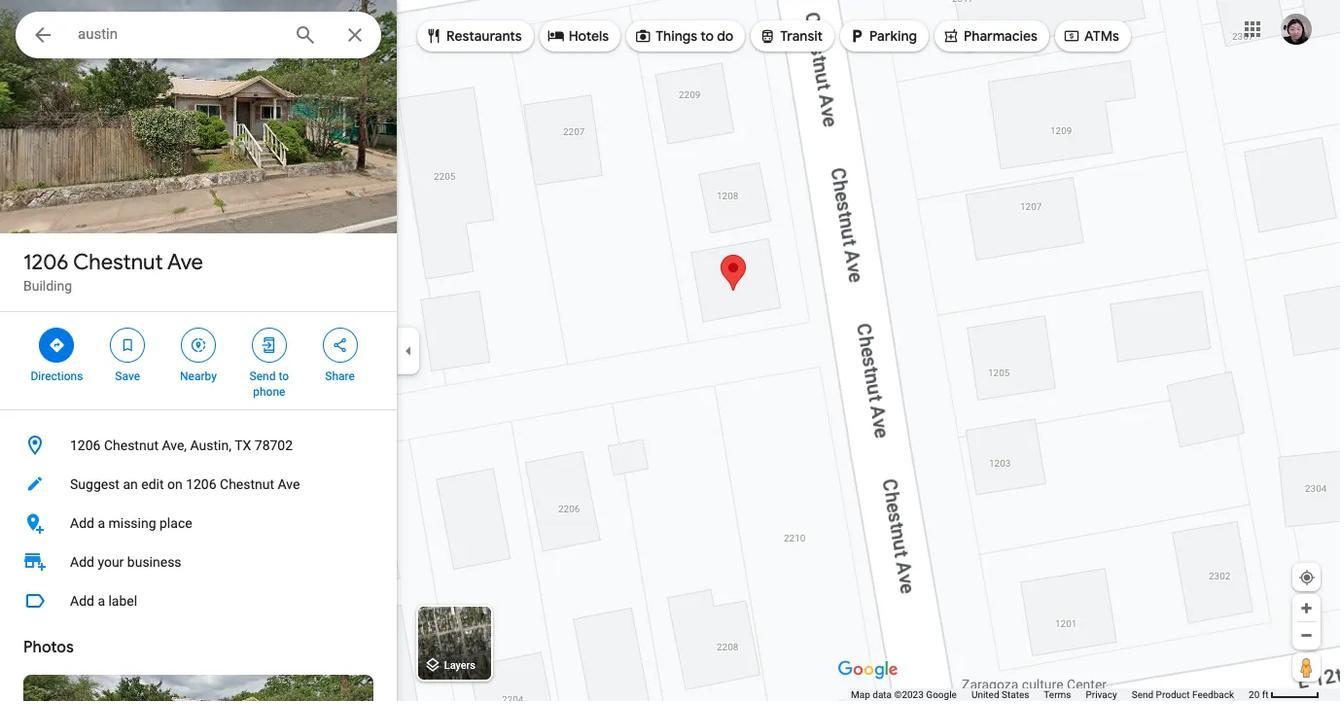 Task type: vqa. For each thing, say whether or not it's contained in the screenshot.


Task type: locate. For each thing, give the bounding box(es) containing it.
ave inside button
[[278, 477, 300, 492]]

1 vertical spatial a
[[98, 594, 105, 609]]

pharmacies
[[964, 27, 1038, 45]]

2 add from the top
[[70, 555, 94, 570]]

label
[[108, 594, 137, 609]]


[[190, 335, 207, 356]]

0 vertical spatial chestnut
[[73, 249, 163, 276]]

chestnut up 
[[73, 249, 163, 276]]

None field
[[78, 22, 278, 46]]

1206
[[23, 249, 69, 276], [70, 438, 101, 453], [186, 477, 217, 492]]

edit
[[141, 477, 164, 492]]

ave down 78702
[[278, 477, 300, 492]]

show street view coverage image
[[1293, 653, 1321, 682]]

chestnut down tx
[[220, 477, 275, 492]]

1 vertical spatial ave
[[278, 477, 300, 492]]

restaurants
[[447, 27, 522, 45]]

add left "your"
[[70, 555, 94, 570]]

chestnut up an
[[104, 438, 159, 453]]

1 vertical spatial send
[[1132, 690, 1154, 701]]

0 horizontal spatial to
[[279, 370, 289, 383]]

1 horizontal spatial 1206
[[70, 438, 101, 453]]


[[31, 21, 54, 49]]

 pharmacies
[[943, 25, 1038, 46]]

0 horizontal spatial send
[[250, 370, 276, 383]]

chestnut
[[73, 249, 163, 276], [104, 438, 159, 453], [220, 477, 275, 492]]

2 a from the top
[[98, 594, 105, 609]]

ft
[[1263, 690, 1269, 701]]

terms
[[1044, 690, 1072, 701]]

do
[[717, 27, 734, 45]]

collapse side panel image
[[398, 340, 419, 361]]

1206 inside 1206 chestnut ave building
[[23, 249, 69, 276]]

 things to do
[[635, 25, 734, 46]]

20
[[1249, 690, 1260, 701]]

0 vertical spatial ave
[[167, 249, 203, 276]]

add left label
[[70, 594, 94, 609]]

place
[[160, 516, 192, 531]]


[[1063, 25, 1081, 46]]

map
[[851, 690, 871, 701]]

terms button
[[1044, 689, 1072, 702]]

send up the phone
[[250, 370, 276, 383]]

google
[[927, 690, 957, 701]]

0 vertical spatial add
[[70, 516, 94, 531]]

1 horizontal spatial send
[[1132, 690, 1154, 701]]

1 vertical spatial to
[[279, 370, 289, 383]]

1 add from the top
[[70, 516, 94, 531]]

to
[[701, 27, 714, 45], [279, 370, 289, 383]]

chestnut for ave
[[73, 249, 163, 276]]

20 ft
[[1249, 690, 1269, 701]]

1 horizontal spatial ave
[[278, 477, 300, 492]]

building
[[23, 278, 72, 294]]

1206 up suggest
[[70, 438, 101, 453]]

chestnut inside 1206 chestnut ave building
[[73, 249, 163, 276]]

missing
[[108, 516, 156, 531]]

send product feedback button
[[1132, 689, 1235, 702]]

send inside send to phone
[[250, 370, 276, 383]]

footer
[[851, 689, 1249, 702]]

 atms
[[1063, 25, 1120, 46]]

2 horizontal spatial 1206
[[186, 477, 217, 492]]

product
[[1157, 690, 1191, 701]]

2 vertical spatial chestnut
[[220, 477, 275, 492]]

send
[[250, 370, 276, 383], [1132, 690, 1154, 701]]

send for send product feedback
[[1132, 690, 1154, 701]]

1206 for ave
[[23, 249, 69, 276]]

1 vertical spatial chestnut
[[104, 438, 159, 453]]

1 vertical spatial 1206
[[70, 438, 101, 453]]

nearby
[[180, 370, 217, 383]]

suggest
[[70, 477, 120, 492]]

ave inside 1206 chestnut ave building
[[167, 249, 203, 276]]

2 vertical spatial add
[[70, 594, 94, 609]]

1206 inside button
[[70, 438, 101, 453]]

2 vertical spatial 1206
[[186, 477, 217, 492]]

a
[[98, 516, 105, 531], [98, 594, 105, 609]]

tx
[[235, 438, 251, 453]]

states
[[1002, 690, 1030, 701]]

layers
[[444, 660, 476, 673]]

ave
[[167, 249, 203, 276], [278, 477, 300, 492]]

 parking
[[849, 25, 918, 46]]

directions
[[31, 370, 83, 383]]


[[548, 25, 565, 46]]


[[759, 25, 777, 46]]

feedback
[[1193, 690, 1235, 701]]

0 vertical spatial send
[[250, 370, 276, 383]]

0 vertical spatial a
[[98, 516, 105, 531]]

1206 right the on at bottom
[[186, 477, 217, 492]]

0 vertical spatial to
[[701, 27, 714, 45]]

to left do
[[701, 27, 714, 45]]

3 add from the top
[[70, 594, 94, 609]]

your
[[98, 555, 124, 570]]

a left "missing"
[[98, 516, 105, 531]]

a for missing
[[98, 516, 105, 531]]

0 horizontal spatial ave
[[167, 249, 203, 276]]

atms
[[1085, 27, 1120, 45]]

1 horizontal spatial to
[[701, 27, 714, 45]]

add your business link
[[0, 543, 397, 582]]

to inside the  things to do
[[701, 27, 714, 45]]


[[635, 25, 652, 46]]

add down suggest
[[70, 516, 94, 531]]

add
[[70, 516, 94, 531], [70, 555, 94, 570], [70, 594, 94, 609]]

on
[[167, 477, 183, 492]]

1206 up building
[[23, 249, 69, 276]]


[[849, 25, 866, 46]]

ave up 
[[167, 249, 203, 276]]

footer containing map data ©2023 google
[[851, 689, 1249, 702]]

send left the product
[[1132, 690, 1154, 701]]

0 vertical spatial 1206
[[23, 249, 69, 276]]

suggest an edit on 1206 chestnut ave
[[70, 477, 300, 492]]

©2023
[[895, 690, 924, 701]]

1 vertical spatial add
[[70, 555, 94, 570]]

1 a from the top
[[98, 516, 105, 531]]

a left label
[[98, 594, 105, 609]]

ave,
[[162, 438, 187, 453]]

0 horizontal spatial 1206
[[23, 249, 69, 276]]

zoom in image
[[1300, 601, 1315, 616]]

business
[[127, 555, 182, 570]]

to up the phone
[[279, 370, 289, 383]]

chestnut inside button
[[104, 438, 159, 453]]

1206 chestnut ave building
[[23, 249, 203, 294]]

send inside button
[[1132, 690, 1154, 701]]

zoom out image
[[1300, 629, 1315, 643]]


[[48, 335, 66, 356]]



Task type: describe. For each thing, give the bounding box(es) containing it.
hotels
[[569, 27, 609, 45]]

united states
[[972, 690, 1030, 701]]

send product feedback
[[1132, 690, 1235, 701]]

send for send to phone
[[250, 370, 276, 383]]

add a label button
[[0, 582, 397, 621]]

 restaurants
[[425, 25, 522, 46]]

google maps element
[[0, 0, 1341, 702]]

phone
[[253, 385, 285, 399]]

 search field
[[16, 12, 381, 62]]

1206 inside button
[[186, 477, 217, 492]]

78702
[[255, 438, 293, 453]]

google account: michele murakami  
(michele.murakami@adept.ai) image
[[1282, 13, 1313, 44]]

an
[[123, 477, 138, 492]]


[[943, 25, 960, 46]]

share
[[325, 370, 355, 383]]

1206 for ave,
[[70, 438, 101, 453]]

chestnut inside button
[[220, 477, 275, 492]]

20 ft button
[[1249, 690, 1320, 701]]

transit
[[781, 27, 823, 45]]

add a label
[[70, 594, 137, 609]]

austin field
[[16, 12, 381, 58]]

footer inside "google maps" element
[[851, 689, 1249, 702]]

 transit
[[759, 25, 823, 46]]

none field inside austin field
[[78, 22, 278, 46]]

 button
[[16, 12, 70, 62]]

parking
[[870, 27, 918, 45]]

1206 chestnut ave main content
[[0, 0, 397, 702]]

add for add a label
[[70, 594, 94, 609]]

privacy button
[[1086, 689, 1118, 702]]

 hotels
[[548, 25, 609, 46]]

photos
[[23, 638, 74, 658]]

add for add your business
[[70, 555, 94, 570]]


[[119, 335, 136, 356]]

show your location image
[[1299, 569, 1317, 587]]

1206 chestnut ave, austin, tx 78702 button
[[0, 426, 397, 465]]

add a missing place button
[[0, 504, 397, 543]]

privacy
[[1086, 690, 1118, 701]]

save
[[115, 370, 140, 383]]

add for add a missing place
[[70, 516, 94, 531]]


[[261, 335, 278, 356]]

united states button
[[972, 689, 1030, 702]]

add your business
[[70, 555, 182, 570]]


[[331, 335, 349, 356]]

austin,
[[190, 438, 232, 453]]

add a missing place
[[70, 516, 192, 531]]

united
[[972, 690, 1000, 701]]

data
[[873, 690, 892, 701]]

chestnut for ave,
[[104, 438, 159, 453]]

map data ©2023 google
[[851, 690, 957, 701]]

1206 chestnut ave, austin, tx 78702
[[70, 438, 293, 453]]

send to phone
[[250, 370, 289, 399]]

actions for 1206 chestnut ave region
[[0, 312, 397, 410]]


[[425, 25, 443, 46]]

to inside send to phone
[[279, 370, 289, 383]]

a for label
[[98, 594, 105, 609]]

things
[[656, 27, 698, 45]]

suggest an edit on 1206 chestnut ave button
[[0, 465, 397, 504]]



